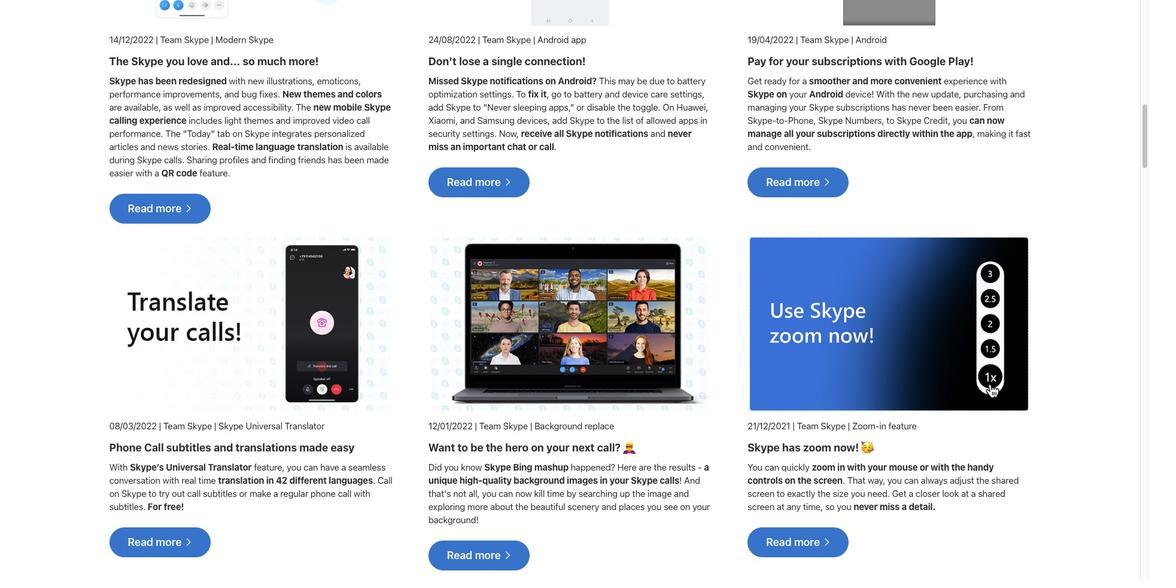 Task type: vqa. For each thing, say whether or not it's contained in the screenshot.
Team associated with you
yes



Task type: describe. For each thing, give the bounding box(es) containing it.
and down performance.
[[141, 141, 156, 152]]

feature, you can have a seamless conversation with real time
[[109, 462, 386, 486]]

a inside is available during skype calls. sharing profiles and finding friends has been made easier with a
[[155, 168, 159, 178]]

! and that's not all, you can now kill time by searching up the image and exploring more about the beautiful scenery and places you see on your background!
[[429, 476, 711, 526]]

skype inside . call on skype to try out call subtitles or make a regular phone call with subtitles.
[[122, 489, 146, 500]]

0 vertical spatial time
[[235, 141, 254, 152]]

| left zoom-
[[848, 421, 851, 432]]

to
[[517, 89, 526, 99]]

managing
[[748, 102, 787, 113]]

of
[[636, 115, 644, 126]]

missed
[[429, 75, 459, 86]]

0 vertical spatial add
[[429, 102, 444, 113]]

read for has
[[767, 537, 792, 549]]

may
[[619, 75, 635, 86]]

tab
[[217, 128, 230, 139]]

you right all,
[[482, 489, 497, 500]]

read more  for your
[[767, 176, 831, 189]]

subscriptions inside can now manage all your subscriptions directly within the app
[[818, 128, 876, 139]]

articles
[[109, 141, 138, 152]]

time for that's
[[547, 489, 565, 500]]

to left "never
[[473, 102, 481, 113]]

the left "size"
[[818, 489, 831, 500]]

to inside the "device! with the new update, purchasing and managing your skype subscriptions has never been easier. from skype-to-phone, skype numbers, to skype credit, you"
[[887, 115, 895, 126]]

time,
[[804, 502, 824, 513]]

for free!
[[146, 502, 184, 513]]

a left 'detail.'
[[902, 502, 907, 513]]

now inside can now manage all your subscriptions directly within the app
[[988, 115, 1005, 126]]

mashup
[[535, 462, 569, 473]]

| up '​​pay for your subscriptions with google play!'
[[852, 34, 854, 45]]

the up exactly
[[798, 476, 812, 486]]

for inside "get ready for a smoother and more convenient experience with skype on your android"
[[789, 75, 800, 86]]

never inside the "device! with the new update, purchasing and managing your skype subscriptions has never been easier. from skype-to-phone, skype numbers, to skype credit, you"
[[909, 102, 931, 113]]

​​​want
[[429, 442, 455, 455]]

to inside . call on skype to try out call subtitles or make a regular phone call with subtitles.
[[149, 489, 157, 500]]

now inside ! and that's not all, you can now kill time by searching up the image and exploring more about the beautiful scenery and places you see on your background!
[[516, 489, 532, 500]]

the right about on the left of the page
[[516, 502, 529, 513]]

always
[[921, 476, 948, 486]]

android inside "get ready for a smoother and more convenient experience with skype on your android"
[[810, 89, 844, 99]]

1 vertical spatial add
[[553, 115, 568, 126]]

1 vertical spatial screen
[[748, 489, 775, 500]]

bug
[[242, 89, 257, 99]]

here
[[618, 462, 637, 473]]

more inside ! and that's not all, you can now kill time by searching up the image and exploring more about the beautiful scenery and places you see on your background!
[[468, 502, 488, 513]]

on inside includes light themes and improved video call performance. the "today" tab on skype integrates personalized articles and news stories.
[[233, 128, 243, 139]]

!
[[680, 476, 682, 486]]

android?
[[558, 75, 597, 86]]

1 as from the left
[[163, 102, 172, 113]]

your inside "get ready for a smoother and more convenient experience with skype on your android"
[[790, 89, 808, 99]]

in left the feature
[[880, 421, 887, 432]]

seamless
[[349, 462, 386, 473]]

miss for a
[[880, 502, 900, 513]]

fast
[[1016, 128, 1031, 139]]

​​don't lose a single connection!
[[429, 55, 586, 68]]

app inside can now manage all your subscriptions directly within the app
[[957, 128, 973, 139]]

has inside the "device! with the new update, purchasing and managing your skype subscriptions has never been easier. from skype-to-phone, skype numbers, to skype credit, you"
[[893, 102, 907, 113]]

the left hero
[[486, 442, 503, 455]]

0 vertical spatial for
[[769, 55, 784, 68]]

the inside includes light themes and improved video call performance. the "today" tab on skype integrates personalized articles and news stories.
[[165, 128, 181, 139]]

adjust
[[950, 476, 975, 486]]

get inside . that way, you can always adjust the shared screen to exactly the size you need. get a closer look at a shared screen at any time, so you
[[893, 489, 907, 500]]

picture of bing background in action image
[[429, 236, 712, 413]]

14/12/2022 | team skype | modern skype
[[109, 34, 274, 45]]

now!
[[834, 442, 859, 455]]

a unique high-quality background images in your skype calls
[[429, 462, 710, 486]]

image
[[648, 489, 672, 500]]

| up lose
[[478, 34, 480, 45]]

kill
[[535, 489, 545, 500]]

never for never miss a detail.
[[854, 502, 878, 513]]

subtitles.
[[109, 502, 146, 513]]

1 vertical spatial notifications
[[595, 128, 649, 139]]

​​pay for your subscriptions with google play! image
[[844, 0, 936, 26]]

unique
[[429, 476, 458, 486]]

on up 'go'
[[546, 75, 556, 86]]

high-
[[460, 476, 483, 486]]

and down !
[[674, 489, 689, 500]]

feature
[[889, 421, 917, 432]]

places
[[619, 502, 645, 513]]

feature,
[[254, 462, 285, 473]]

| up ​​phone call subtitles and translations made easy
[[214, 421, 216, 432]]

background
[[535, 421, 583, 432]]

ready
[[765, 75, 787, 86]]

1 vertical spatial universal
[[166, 462, 206, 473]]

from
[[984, 102, 1004, 113]]

skype inside includes light themes and improved video call performance. the "today" tab on skype integrates personalized articles and news stories.
[[245, 128, 270, 139]]

and up integrates
[[276, 115, 291, 126]]

the up list at right top
[[618, 102, 631, 113]]

skype inside a unique high-quality background images in your skype calls
[[631, 476, 658, 486]]

| right 12/01/2022
[[475, 421, 477, 432]]

purchasing
[[964, 89, 1009, 99]]

0 vertical spatial shared
[[992, 476, 1020, 486]]

sleeping
[[513, 102, 547, 113]]

experience inside the new mobile skype calling experience
[[139, 115, 187, 126]]

new
[[283, 89, 302, 99]]

bing
[[513, 462, 533, 473]]

disable
[[587, 102, 616, 113]]

you down image
[[647, 502, 662, 513]]

​​phone call subtitles and translations made easy
[[109, 442, 355, 455]]

21/12/2021 | team skype | zoom-in feature
[[748, 421, 917, 432]]

skype has been redesigned
[[109, 75, 229, 86]]

android for with
[[856, 34, 888, 45]]

on inside zoom in with your mouse or with the handy controls on the screen
[[785, 476, 796, 486]]

team for be
[[480, 421, 501, 432]]

themes inside new themes and colors are available, as well as improved accessibility. the
[[304, 89, 336, 99]]

the inside new themes and colors are available, as well as improved accessibility. the
[[296, 102, 311, 113]]

read for call
[[128, 537, 153, 549]]

or inside . call on skype to try out call subtitles or make a regular phone call with subtitles.
[[239, 489, 248, 500]]

call inside never miss an important chat or call
[[540, 141, 554, 152]]

0 vertical spatial subscriptions
[[812, 55, 883, 68]]

a left closer
[[909, 489, 914, 500]]

with up always
[[931, 462, 950, 473]]

you up skype has been redesigned
[[166, 55, 185, 68]]

skype's
[[130, 462, 164, 473]]

1 horizontal spatial are
[[639, 462, 652, 473]]

call down 'languages'
[[338, 489, 352, 500]]

due
[[650, 75, 665, 86]]

beautiful
[[531, 502, 566, 513]]

experience inside "get ready for a smoother and more convenient experience with skype on your android"
[[945, 75, 988, 86]]

phone,
[[789, 115, 816, 126]]

security
[[429, 128, 461, 139]]

| left modern
[[211, 34, 213, 45]]

, making it fast and convenient.
[[748, 128, 1031, 152]]

size
[[833, 489, 849, 500]]

performance.
[[109, 128, 163, 139]]

making
[[978, 128, 1007, 139]]

call down real
[[187, 489, 201, 500]]

can inside . that way, you can always adjust the shared screen to exactly the size you need. get a closer look at a shared screen at any time, so you
[[905, 476, 919, 486]]

and
[[685, 476, 701, 486]]

the right "up"
[[633, 489, 646, 500]]

manage
[[748, 128, 782, 139]]

you inside the "device! with the new update, purchasing and managing your skype subscriptions has never been easier. from skype-to-phone, skype numbers, to skype credit, you"
[[953, 115, 968, 126]]

on inside "get ready for a smoother and more convenient experience with skype on your android"
[[777, 89, 788, 99]]

with up convenient
[[885, 55, 908, 68]]

has up performance
[[138, 75, 153, 86]]

never for never miss an important chat or call
[[668, 128, 692, 139]]

skype has been redesigned with fresh illustrations, improved performance and new features such as real-time translation, qr code sharing, and personalized news articles in today tab. image
[[147, 0, 355, 26]]

translation in 42 different languages
[[218, 476, 373, 486]]

you can quickly
[[748, 462, 812, 473]]

0 horizontal spatial with
[[109, 462, 128, 473]]

settings. inside this may be due to battery optimization settings. to
[[480, 89, 514, 99]]

friends
[[298, 154, 326, 165]]

1 horizontal spatial at
[[962, 489, 970, 500]]

read more  for you
[[128, 202, 192, 215]]

and right xiaomi,
[[460, 115, 475, 126]]

0 horizontal spatial been
[[155, 75, 177, 86]]

0 vertical spatial subtitles
[[166, 442, 211, 455]]

the inside can now manage all your subscriptions directly within the app
[[941, 128, 955, 139]]

you down mouse
[[888, 476, 903, 486]]

and down searching
[[602, 502, 617, 513]]

a down "adjust"
[[972, 489, 977, 500]]

​​don't
[[429, 55, 457, 68]]

and inside with new illustrations, emoticons, performance improvements, and bug fixes.
[[224, 89, 239, 99]]

, go to battery and device care settings, add skype to "never sleeping apps," or disable the toggle. on huawei, xiaomi, and samsung devices, add skype to the list of allowed apps in security settings. now,
[[429, 89, 709, 139]]

1 vertical spatial shared
[[979, 489, 1006, 500]]

easy
[[331, 442, 355, 455]]

light
[[224, 115, 242, 126]]

so inside . that way, you can always adjust the shared screen to exactly the size you need. get a closer look at a shared screen at any time, so you
[[826, 502, 835, 513]]

with skype's universal translator
[[109, 462, 252, 473]]

all,
[[469, 489, 480, 500]]

and inside is available during skype calls. sharing profiles and finding friends has been made easier with a
[[251, 154, 266, 165]]

| right the '14/12/2022'
[[156, 34, 158, 45]]

a inside . call on skype to try out call subtitles or make a regular phone call with subtitles.
[[274, 489, 278, 500]]

​​pay for your subscriptions with google play!
[[748, 55, 974, 68]]

call for .
[[378, 476, 393, 486]]

on right hero
[[531, 442, 544, 455]]

time for can
[[199, 476, 216, 486]]

0 horizontal spatial it
[[541, 89, 547, 99]]

and down this
[[605, 89, 620, 99]]

| up ​​​want to be the hero on your next call? 🦸
[[531, 421, 533, 432]]

easier
[[109, 168, 133, 178]]

0 horizontal spatial app
[[572, 34, 587, 45]]

illustrations,
[[267, 75, 315, 86]]

new themes and colors are available, as well as improved accessibility. the
[[109, 89, 382, 113]]

devices,
[[517, 115, 550, 126]]

to inside this may be due to battery optimization settings. to
[[667, 75, 675, 86]]

calls
[[660, 476, 680, 486]]

0 vertical spatial the
[[109, 55, 129, 68]]

. for . call on skype to try out call subtitles or make a regular phone call with subtitles.
[[373, 476, 376, 486]]

or inside never miss an important chat or call
[[529, 141, 538, 152]]

samsung
[[478, 115, 515, 126]]

be for to
[[471, 442, 484, 455]]

get ready for a smoother and more convenient experience with skype on your android
[[748, 75, 1007, 99]]

 for single
[[504, 178, 512, 186]]

read more  for zoom
[[767, 537, 831, 549]]

can inside the "feature, you can have a seamless conversation with real time"
[[304, 462, 318, 473]]

has up quickly
[[783, 442, 801, 455]]

the up calls
[[654, 462, 667, 473]]

results
[[669, 462, 696, 473]]

with inside . call on skype to try out call subtitles or make a regular phone call with subtitles.
[[354, 489, 371, 500]]

 for the
[[504, 552, 512, 560]]

2 vertical spatial screen
[[748, 502, 775, 513]]

hero
[[506, 442, 529, 455]]

skype inside the new mobile skype calling experience
[[364, 102, 391, 113]]

picture of telephone with call translation option and text translate your call image
[[109, 236, 393, 413]]

the up "adjust"
[[952, 462, 966, 473]]

zoom-
[[853, 421, 880, 432]]

1 horizontal spatial translator
[[285, 421, 325, 432]]

fix
[[528, 89, 539, 99]]

​​​want to be the hero on your next call? 🦸
[[429, 442, 636, 455]]

picture of zoom in controls in skype shared screen image
[[748, 236, 1032, 413]]

0 horizontal spatial translator
[[208, 462, 252, 473]]

device
[[622, 89, 649, 99]]

1 horizontal spatial universal
[[246, 421, 283, 432]]

with up that
[[848, 462, 866, 473]]

android for connection!
[[538, 34, 569, 45]]

a right lose
[[483, 55, 489, 68]]

battery inside this may be due to battery optimization settings. to
[[678, 75, 706, 86]]

all inside can now manage all your subscriptions directly within the app
[[784, 128, 794, 139]]

with inside "get ready for a smoother and more convenient experience with skype on your android"
[[991, 75, 1007, 86]]

be for may
[[638, 75, 648, 86]]

huawei,
[[677, 102, 709, 113]]

"today"
[[183, 128, 215, 139]]

it inside , making it fast and convenient.
[[1009, 128, 1014, 139]]

go
[[552, 89, 562, 99]]

 for subscriptions
[[823, 178, 831, 186]]

and...
[[211, 55, 240, 68]]

to right ​​​want
[[458, 442, 468, 455]]

and inside , making it fast and convenient.
[[748, 141, 763, 152]]

device!
[[846, 89, 875, 99]]

with inside with new illustrations, emoticons, performance improvements, and bug fixes.
[[229, 75, 246, 86]]

team for your
[[801, 34, 823, 45]]



Task type: locate. For each thing, give the bounding box(es) containing it.
notifications down list at right top
[[595, 128, 649, 139]]

made up the have
[[300, 442, 328, 455]]

1 vertical spatial never
[[668, 128, 692, 139]]

app down steps to fix missed skype notifications on android device, including adding skype to never sleeping apps in battery settings or allowed apps in security settings on huawei, xiaomi, and samsung devices. image
[[572, 34, 587, 45]]

for right ready
[[789, 75, 800, 86]]

1 vertical spatial app
[[957, 128, 973, 139]]

images
[[567, 476, 598, 486]]

0 horizontal spatial experience
[[139, 115, 187, 126]]

call
[[357, 115, 370, 126], [540, 141, 554, 152], [187, 489, 201, 500], [338, 489, 352, 500]]

fix it
[[528, 89, 547, 99]]

0 horizontal spatial .
[[373, 476, 376, 486]]

xiaomi,
[[429, 115, 458, 126]]

new left mobile
[[314, 102, 331, 113]]

be left the due
[[638, 75, 648, 86]]

has inside is available during skype calls. sharing profiles and finding friends has been made easier with a
[[328, 154, 342, 165]]

. inside . call on skype to try out call subtitles or make a regular phone call with subtitles.
[[373, 476, 376, 486]]

read for skype
[[128, 202, 153, 215]]

your inside the "device! with the new update, purchasing and managing your skype subscriptions has never been easier. from skype-to-phone, skype numbers, to skype credit, you"
[[790, 102, 807, 113]]

1 vertical spatial battery
[[574, 89, 603, 99]]

your inside a unique high-quality background images in your skype calls
[[610, 476, 629, 486]]

an
[[451, 141, 461, 152]]

on down ready
[[777, 89, 788, 99]]

1 vertical spatial subscriptions
[[837, 102, 890, 113]]

it right fix
[[541, 89, 547, 99]]

or left make in the bottom left of the page
[[239, 489, 248, 500]]

1 vertical spatial are
[[639, 462, 652, 473]]

team for zoom
[[797, 421, 819, 432]]

1 vertical spatial miss
[[880, 502, 900, 513]]

1 horizontal spatial call
[[378, 476, 393, 486]]

0 vertical spatial experience
[[945, 75, 988, 86]]

code
[[176, 168, 197, 178]]

your
[[787, 55, 810, 68], [790, 89, 808, 99], [790, 102, 807, 113], [796, 128, 816, 139], [547, 442, 570, 455], [868, 462, 888, 473], [610, 476, 629, 486], [693, 502, 711, 513]]

skype inside "get ready for a smoother and more convenient experience with skype on your android"
[[748, 89, 775, 99]]

0 vertical spatial miss
[[429, 141, 449, 152]]

with up purchasing
[[991, 75, 1007, 86]]

| right 08/03/2022
[[159, 421, 161, 432]]

0 vertical spatial zoom
[[804, 442, 832, 455]]

with inside the "feature, you can have a seamless conversation with real time"
[[163, 476, 179, 486]]

. left that
[[843, 476, 846, 486]]

subscriptions
[[812, 55, 883, 68], [837, 102, 890, 113], [818, 128, 876, 139]]

and down allowed
[[651, 128, 666, 139]]

1 horizontal spatial notifications
[[595, 128, 649, 139]]

read
[[447, 176, 473, 189], [767, 176, 792, 189], [128, 202, 153, 215], [128, 537, 153, 549], [767, 537, 792, 549], [447, 550, 473, 562]]

android down "smoother"
[[810, 89, 844, 99]]

read for to
[[447, 550, 473, 562]]

19/04/2022
[[748, 34, 794, 45]]

1 vertical spatial new
[[913, 89, 929, 99]]

new inside the new mobile skype calling experience
[[314, 102, 331, 113]]

you down the easier.
[[953, 115, 968, 126]]

read more  down qr
[[128, 202, 192, 215]]

connection!
[[525, 55, 586, 68]]

chat
[[508, 141, 527, 152]]

0 vertical spatial translation
[[297, 141, 343, 152]]

0 vertical spatial themes
[[304, 89, 336, 99]]

fixes.
[[259, 89, 280, 99]]

0 horizontal spatial translation
[[218, 476, 264, 486]]

2 horizontal spatial .
[[843, 476, 846, 486]]

update,
[[932, 89, 962, 99]]

0 horizontal spatial new
[[248, 75, 265, 86]]

08/03/2022
[[109, 421, 157, 432]]

available,
[[124, 102, 161, 113]]

and down the language
[[251, 154, 266, 165]]

more inside "get ready for a smoother and more convenient experience with skype on your android"
[[871, 75, 893, 86]]

0 horizontal spatial notifications
[[490, 75, 544, 86]]

it
[[541, 89, 547, 99], [1009, 128, 1014, 139]]

1 vertical spatial ,
[[973, 128, 976, 139]]

2 vertical spatial never
[[854, 502, 878, 513]]

app down the easier.
[[957, 128, 973, 139]]

been up 'improvements,'
[[155, 75, 177, 86]]

​​skype has zoom now! 🥳
[[748, 442, 875, 455]]

and down manage
[[748, 141, 763, 152]]

1 vertical spatial now
[[516, 489, 532, 500]]

team up the ​​skype has zoom now! 🥳
[[797, 421, 819, 432]]

with
[[885, 55, 908, 68], [229, 75, 246, 86], [991, 75, 1007, 86], [136, 168, 152, 178], [848, 462, 866, 473], [931, 462, 950, 473], [163, 476, 179, 486], [354, 489, 371, 500]]

team for subtitles
[[163, 421, 185, 432]]

translation up 'friends'
[[297, 141, 343, 152]]

, for go
[[547, 89, 549, 99]]

zoom inside zoom in with your mouse or with the handy controls on the screen
[[812, 462, 836, 473]]

a inside "get ready for a smoother and more convenient experience with skype on your android"
[[803, 75, 807, 86]]

this
[[599, 75, 616, 86]]

the
[[898, 89, 911, 99], [618, 102, 631, 113], [607, 115, 620, 126], [941, 128, 955, 139], [486, 442, 503, 455], [654, 462, 667, 473], [952, 462, 966, 473], [798, 476, 812, 486], [977, 476, 990, 486], [633, 489, 646, 500], [818, 489, 831, 500], [516, 502, 529, 513]]

2 all from the left
[[784, 128, 794, 139]]

are up the calling
[[109, 102, 122, 113]]

at down "adjust"
[[962, 489, 970, 500]]

within
[[913, 128, 939, 139]]

1 vertical spatial be
[[471, 442, 484, 455]]

more!
[[289, 55, 319, 68]]

1 horizontal spatial translation
[[297, 141, 343, 152]]

0 vertical spatial ,
[[547, 89, 549, 99]]

new inside the "device! with the new update, purchasing and managing your skype subscriptions has never been easier. from skype-to-phone, skype numbers, to skype credit, you"
[[913, 89, 929, 99]]

1 vertical spatial for
[[789, 75, 800, 86]]

miss inside never miss an important chat or call
[[429, 141, 449, 152]]

on
[[663, 102, 675, 113]]

skype
[[184, 34, 209, 45], [249, 34, 274, 45], [507, 34, 531, 45], [825, 34, 850, 45], [131, 55, 164, 68], [109, 75, 136, 86], [461, 75, 488, 86], [748, 89, 775, 99], [364, 102, 391, 113], [446, 102, 471, 113], [810, 102, 834, 113], [570, 115, 595, 126], [819, 115, 844, 126], [897, 115, 922, 126], [245, 128, 270, 139], [566, 128, 593, 139], [137, 154, 162, 165], [187, 421, 212, 432], [219, 421, 244, 432], [503, 421, 528, 432], [821, 421, 846, 432], [485, 462, 511, 473], [631, 476, 658, 486], [122, 489, 146, 500]]

a inside the "feature, you can have a seamless conversation with real time"
[[342, 462, 346, 473]]

 for love
[[184, 205, 192, 213]]

1 horizontal spatial made
[[367, 154, 389, 165]]

. for . that way, you can always adjust the shared screen to exactly the size you need. get a closer look at a shared screen at any time, so you
[[843, 476, 846, 486]]

handy
[[968, 462, 995, 473]]

now,
[[499, 128, 519, 139]]

the left list at right top
[[607, 115, 620, 126]]

get down ​​pay
[[748, 75, 762, 86]]

| up connection! at the top of the page
[[534, 34, 536, 45]]

this may be due to battery optimization settings. to
[[429, 75, 706, 99]]

read down background!
[[447, 550, 473, 562]]

| right 19/04/2022
[[797, 34, 799, 45]]

. for .
[[554, 141, 557, 152]]

more for ​​skype has zoom now! 🥳
[[795, 537, 821, 549]]

the inside the "device! with the new update, purchasing and managing your skype subscriptions has never been easier. from skype-to-phone, skype numbers, to skype credit, you"
[[898, 89, 911, 99]]

miss for an
[[429, 141, 449, 152]]

zoom in with your mouse or with the handy controls on the screen
[[748, 462, 995, 486]]

been inside the "device! with the new update, purchasing and managing your skype subscriptions has never been easier. from skype-to-phone, skype numbers, to skype credit, you"
[[934, 102, 954, 113]]

can up different
[[304, 462, 318, 473]]

with inside the "device! with the new update, purchasing and managing your skype subscriptions has never been easier. from skype-to-phone, skype numbers, to skype credit, you"
[[877, 89, 895, 99]]

zoom down the ​​skype has zoom now! 🥳
[[812, 462, 836, 473]]

your inside zoom in with your mouse or with the handy controls on the screen
[[868, 462, 888, 473]]

quickly
[[782, 462, 810, 473]]

subscriptions inside the "device! with the new update, purchasing and managing your skype subscriptions has never been easier. from skype-to-phone, skype numbers, to skype credit, you"
[[837, 102, 890, 113]]

are
[[109, 102, 122, 113], [639, 462, 652, 473]]

more for ​​don't lose a single connection!
[[475, 176, 501, 189]]

translations
[[236, 442, 297, 455]]

a down 42
[[274, 489, 278, 500]]

read more  for subtitles
[[128, 537, 192, 549]]

make
[[250, 489, 271, 500]]

skype inside is available during skype calls. sharing profiles and finding friends has been made easier with a
[[137, 154, 162, 165]]

new down convenient
[[913, 89, 929, 99]]

add up xiaomi,
[[429, 102, 444, 113]]

about
[[490, 502, 513, 513]]

translation
[[297, 141, 343, 152], [218, 476, 264, 486]]

themes inside includes light themes and improved video call performance. the "today" tab on skype integrates personalized articles and news stories.
[[244, 115, 274, 126]]

the down convenient
[[898, 89, 911, 99]]

lose
[[459, 55, 481, 68]]

in inside a unique high-quality background images in your skype calls
[[600, 476, 608, 486]]

0 vertical spatial with
[[877, 89, 895, 99]]

is
[[346, 141, 352, 152]]

experience down play!
[[945, 75, 988, 86]]

1 vertical spatial the
[[296, 102, 311, 113]]

team for you
[[160, 34, 182, 45]]

profiles
[[220, 154, 249, 165]]

0 horizontal spatial now
[[516, 489, 532, 500]]

you down "size"
[[838, 502, 852, 513]]

read for lose
[[447, 176, 473, 189]]

to inside . that way, you can always adjust the shared screen to exactly the size you need. get a closer look at a shared screen at any time, so you
[[777, 489, 785, 500]]

1 all from the left
[[554, 128, 564, 139]]

your inside ! and that's not all, you can now kill time by searching up the image and exploring more about the beautiful scenery and places you see on your background!
[[693, 502, 711, 513]]

subtitles inside . call on skype to try out call subtitles or make a regular phone call with subtitles.
[[203, 489, 237, 500]]

0 vertical spatial translator
[[285, 421, 325, 432]]

0 horizontal spatial miss
[[429, 141, 449, 152]]

miss down 'need.'
[[880, 502, 900, 513]]

2 as from the left
[[192, 102, 202, 113]]

conversation
[[109, 476, 160, 486]]

to right 'go'
[[564, 89, 572, 99]]

has
[[138, 75, 153, 86], [893, 102, 907, 113], [328, 154, 342, 165], [783, 442, 801, 455]]

read more  down for free!
[[128, 537, 192, 549]]

in inside zoom in with your mouse or with the handy controls on the screen
[[838, 462, 846, 473]]

more down important
[[475, 176, 501, 189]]

0 vertical spatial never
[[909, 102, 931, 113]]

up
[[620, 489, 630, 500]]

time
[[235, 141, 254, 152], [199, 476, 216, 486], [547, 489, 565, 500]]

and inside new themes and colors are available, as well as improved accessibility. the
[[338, 89, 354, 99]]

new inside with new illustrations, emoticons, performance improvements, and bug fixes.
[[248, 75, 265, 86]]

translation up make in the bottom left of the page
[[218, 476, 264, 486]]

time up beautiful
[[547, 489, 565, 500]]

1 horizontal spatial for
[[789, 75, 800, 86]]

the
[[109, 55, 129, 68], [296, 102, 311, 113], [165, 128, 181, 139]]

a left qr
[[155, 168, 159, 178]]

1 vertical spatial get
[[893, 489, 907, 500]]

0 vertical spatial improved
[[204, 102, 241, 113]]

time inside the "feature, you can have a seamless conversation with real time"
[[199, 476, 216, 486]]

performance
[[109, 89, 161, 99]]

12/01/2022 | team skype | background replace
[[429, 421, 615, 432]]

read for for
[[767, 176, 792, 189]]

in down now!
[[838, 462, 846, 473]]

1 vertical spatial zoom
[[812, 462, 836, 473]]

1 horizontal spatial improved
[[293, 115, 330, 126]]

google
[[910, 55, 946, 68]]

to left try
[[149, 489, 157, 500]]

0 vertical spatial now
[[988, 115, 1005, 126]]

be inside this may be due to battery optimization settings. to
[[638, 75, 648, 86]]

are inside new themes and colors are available, as well as improved accessibility. the
[[109, 102, 122, 113]]

been inside is available during skype calls. sharing profiles and finding friends has been made easier with a
[[345, 154, 365, 165]]

1 horizontal spatial app
[[957, 128, 973, 139]]

battery inside the , go to battery and device care settings, add skype to "never sleeping apps," or disable the toggle. on huawei, xiaomi, and samsung devices, add skype to the list of allowed apps in security settings. now,
[[574, 89, 603, 99]]

1 vertical spatial been
[[934, 102, 954, 113]]

background!
[[429, 515, 479, 526]]

you down that
[[851, 489, 866, 500]]

steps to fix missed skype notifications on android device, including adding skype to never sleeping apps in battery settings or allowed apps in security settings on huawei, xiaomi, and samsung devices. image
[[531, 0, 610, 26]]

 for and
[[184, 539, 192, 547]]

get up never miss a detail. at the bottom
[[893, 489, 907, 500]]

on inside ! and that's not all, you can now kill time by searching up the image and exploring more about the beautiful scenery and places you see on your background!
[[681, 502, 691, 513]]

0 horizontal spatial as
[[163, 102, 172, 113]]

a inside a unique high-quality background images in your skype calls
[[705, 462, 710, 473]]

on up the subtitles.
[[109, 489, 119, 500]]

battery up settings, in the right top of the page
[[678, 75, 706, 86]]

2 horizontal spatial android
[[856, 34, 888, 45]]

read more 
[[447, 176, 512, 189], [767, 176, 831, 189], [128, 202, 192, 215], [128, 537, 192, 549], [767, 537, 831, 549], [447, 550, 512, 562]]

| right 21/12/2021
[[793, 421, 795, 432]]

, for making
[[973, 128, 976, 139]]

in up searching
[[600, 476, 608, 486]]

more for ​​phone call subtitles and translations made easy
[[156, 537, 182, 549]]

subtitles up with skype's universal translator
[[166, 442, 211, 455]]

more for ​​​want to be the hero on your next call? 🦸
[[475, 550, 501, 562]]

to down disable
[[597, 115, 605, 126]]

. call on skype to try out call subtitles or make a regular phone call with subtitles.
[[109, 476, 393, 513]]

with
[[877, 89, 895, 99], [109, 462, 128, 473]]

more down 'time,'
[[795, 537, 821, 549]]

be
[[638, 75, 648, 86], [471, 442, 484, 455]]

skype-
[[748, 115, 777, 126]]

0 vertical spatial been
[[155, 75, 177, 86]]

more for the skype you love and... so much more!
[[156, 202, 182, 215]]

can up about on the left of the page
[[499, 489, 513, 500]]

time up profiles
[[235, 141, 254, 152]]

time inside ! and that's not all, you can now kill time by searching up the image and exploring more about the beautiful scenery and places you see on your background!
[[547, 489, 565, 500]]

and inside the "device! with the new update, purchasing and managing your skype subscriptions has never been easier. from skype-to-phone, skype numbers, to skype credit, you"
[[1011, 89, 1026, 99]]

has up directly
[[893, 102, 907, 113]]

1 horizontal spatial the
[[165, 128, 181, 139]]

the down 'handy'
[[977, 476, 990, 486]]

1 horizontal spatial be
[[638, 75, 648, 86]]

read more  down "convenient."
[[767, 176, 831, 189]]

that
[[848, 476, 866, 486]]

calls.
[[164, 154, 185, 165]]

0 horizontal spatial improved
[[204, 102, 241, 113]]

by
[[567, 489, 577, 500]]

1 horizontal spatial battery
[[678, 75, 706, 86]]

, inside the , go to battery and device care settings, add skype to "never sleeping apps," or disable the toggle. on huawei, xiaomi, and samsung devices, add skype to the list of allowed apps in security settings. now,
[[547, 89, 549, 99]]

1 vertical spatial translation
[[218, 476, 264, 486]]

call inside . call on skype to try out call subtitles or make a regular phone call with subtitles.
[[378, 476, 393, 486]]

missed skype notifications on android?
[[429, 75, 597, 86]]

on inside . call on skype to try out call subtitles or make a regular phone call with subtitles.
[[109, 489, 119, 500]]

2 vertical spatial time
[[547, 489, 565, 500]]

the down credit,
[[941, 128, 955, 139]]

never inside never miss an important chat or call
[[668, 128, 692, 139]]

0 vertical spatial it
[[541, 89, 547, 99]]

1 horizontal spatial android
[[810, 89, 844, 99]]

08/03/2022 | team skype | skype universal translator
[[109, 421, 325, 432]]

real
[[182, 476, 196, 486]]

never
[[909, 102, 931, 113], [668, 128, 692, 139], [854, 502, 878, 513]]

0 horizontal spatial are
[[109, 102, 122, 113]]

for
[[148, 502, 162, 513]]

and left 'bug'
[[224, 89, 239, 99]]

settings. inside the , go to battery and device care settings, add skype to "never sleeping apps," or disable the toggle. on huawei, xiaomi, and samsung devices, add skype to the list of allowed apps in security settings. now,
[[463, 128, 497, 139]]

themes down emoticons, on the top of page
[[304, 89, 336, 99]]

more down all,
[[468, 502, 488, 513]]

0 vertical spatial at
[[962, 489, 970, 500]]

1 horizontal spatial get
[[893, 489, 907, 500]]

1 vertical spatial subtitles
[[203, 489, 237, 500]]

team right 08/03/2022
[[163, 421, 185, 432]]

 for now!
[[823, 539, 831, 547]]

0 vertical spatial so
[[243, 55, 255, 68]]

app
[[572, 34, 587, 45], [957, 128, 973, 139]]

on
[[546, 75, 556, 86], [777, 89, 788, 99], [233, 128, 243, 139], [531, 442, 544, 455], [785, 476, 796, 486], [109, 489, 119, 500], [681, 502, 691, 513]]

made down available
[[367, 154, 389, 165]]

0 horizontal spatial so
[[243, 55, 255, 68]]

closer
[[916, 489, 941, 500]]

calling
[[109, 115, 137, 126]]

. inside . that way, you can always adjust the shared screen to exactly the size you need. get a closer look at a shared screen at any time, so you
[[843, 476, 846, 486]]

read more  for be
[[447, 550, 512, 562]]

more for ​​pay for your subscriptions with google play!
[[795, 176, 821, 189]]

with inside is available during skype calls. sharing profiles and finding friends has been made easier with a
[[136, 168, 152, 178]]

you inside the "feature, you can have a seamless conversation with real time"
[[287, 462, 301, 473]]

,
[[547, 89, 549, 99], [973, 128, 976, 139]]

team right 12/01/2022
[[480, 421, 501, 432]]

a right the have
[[342, 462, 346, 473]]

0 vertical spatial get
[[748, 75, 762, 86]]

0 horizontal spatial time
[[199, 476, 216, 486]]

more down background!
[[475, 550, 501, 562]]

screen
[[814, 476, 843, 486], [748, 489, 775, 500], [748, 502, 775, 513]]

never miss a detail.
[[854, 502, 936, 513]]

can inside ! and that's not all, you can now kill time by searching up the image and exploring more about the beautiful scenery and places you see on your background!
[[499, 489, 513, 500]]

read down an at the left of page
[[447, 176, 473, 189]]

screen inside zoom in with your mouse or with the handy controls on the screen
[[814, 476, 843, 486]]

1 vertical spatial made
[[300, 442, 328, 455]]

settings. up "never
[[480, 89, 514, 99]]

1 horizontal spatial .
[[554, 141, 557, 152]]

made inside is available during skype calls. sharing profiles and finding friends has been made easier with a
[[367, 154, 389, 165]]

improved inside includes light themes and improved video call performance. the "today" tab on skype integrates personalized articles and news stories.
[[293, 115, 330, 126]]

read more  for a
[[447, 176, 512, 189]]

now
[[988, 115, 1005, 126], [516, 489, 532, 500]]

read more  down important
[[447, 176, 512, 189]]

includes
[[189, 115, 222, 126]]

try
[[159, 489, 170, 500]]

0 horizontal spatial android
[[538, 34, 569, 45]]

new up 'bug'
[[248, 75, 265, 86]]

or inside zoom in with your mouse or with the handy controls on the screen
[[920, 462, 929, 473]]

integrates
[[272, 128, 312, 139]]

read down "convenient."
[[767, 176, 792, 189]]

know
[[461, 462, 482, 473]]

0 horizontal spatial made
[[300, 442, 328, 455]]

2 horizontal spatial the
[[296, 102, 311, 113]]

or inside the , go to battery and device care settings, add skype to "never sleeping apps," or disable the toggle. on huawei, xiaomi, and samsung devices, add skype to the list of allowed apps in security settings. now,
[[577, 102, 585, 113]]

in left 42
[[266, 476, 274, 486]]

0 vertical spatial battery
[[678, 75, 706, 86]]

​​skype
[[748, 442, 780, 455]]

and inside "get ready for a smoother and more convenient experience with skype on your android"
[[853, 75, 869, 86]]

2 vertical spatial the
[[165, 128, 181, 139]]

credit,
[[924, 115, 951, 126]]

available
[[354, 141, 389, 152]]

single
[[492, 55, 523, 68]]

can down the easier.
[[970, 115, 986, 126]]

can up controls on the right
[[765, 462, 780, 473]]

. that way, you can always adjust the shared screen to exactly the size you need. get a closer look at a shared screen at any time, so you
[[748, 476, 1020, 513]]

in inside the , go to battery and device care settings, add skype to "never sleeping apps," or disable the toggle. on huawei, xiaomi, and samsung devices, add skype to the list of allowed apps in security settings. now,
[[701, 115, 708, 126]]

look
[[943, 489, 960, 500]]

you up the "unique"
[[444, 462, 459, 473]]

all up "convenient."
[[784, 128, 794, 139]]

0 horizontal spatial all
[[554, 128, 564, 139]]

team for a
[[483, 34, 504, 45]]

controls
[[748, 476, 783, 486]]

0 vertical spatial made
[[367, 154, 389, 165]]

2 vertical spatial been
[[345, 154, 365, 165]]

1 horizontal spatial never
[[854, 502, 878, 513]]

call for ​​phone
[[144, 442, 164, 455]]

1 horizontal spatial so
[[826, 502, 835, 513]]

1 horizontal spatial miss
[[880, 502, 900, 513]]

0 horizontal spatial never
[[668, 128, 692, 139]]

and down "08/03/2022 | team skype | skype universal translator"
[[214, 442, 233, 455]]

includes light themes and improved video call performance. the "today" tab on skype integrates personalized articles and news stories.
[[109, 115, 370, 152]]

next
[[572, 442, 595, 455]]

your inside can now manage all your subscriptions directly within the app
[[796, 128, 816, 139]]

1 vertical spatial at
[[777, 502, 785, 513]]

0 horizontal spatial get
[[748, 75, 762, 86]]

improved up integrates
[[293, 115, 330, 126]]

languages
[[329, 476, 373, 486]]

1 horizontal spatial been
[[345, 154, 365, 165]]

the skype you love and... so much more!
[[109, 55, 319, 68]]

🥳
[[862, 442, 875, 455]]

improved inside new themes and colors are available, as well as improved accessibility. the
[[204, 102, 241, 113]]

, inside , making it fast and convenient.
[[973, 128, 976, 139]]

can inside can now manage all your subscriptions directly within the app
[[970, 115, 986, 126]]

🦸
[[624, 442, 636, 455]]

toggle.
[[633, 102, 661, 113]]

0 vertical spatial notifications
[[490, 75, 544, 86]]

on right tab
[[233, 128, 243, 139]]

out
[[172, 489, 185, 500]]

1 horizontal spatial new
[[314, 102, 331, 113]]

0 vertical spatial screen
[[814, 476, 843, 486]]

so
[[243, 55, 255, 68], [826, 502, 835, 513]]

1 horizontal spatial all
[[784, 128, 794, 139]]

get inside "get ready for a smoother and more convenient experience with skype on your android"
[[748, 75, 762, 86]]

1 vertical spatial it
[[1009, 128, 1014, 139]]

call inside includes light themes and improved video call performance. the "today" tab on skype integrates personalized articles and news stories.
[[357, 115, 370, 126]]



